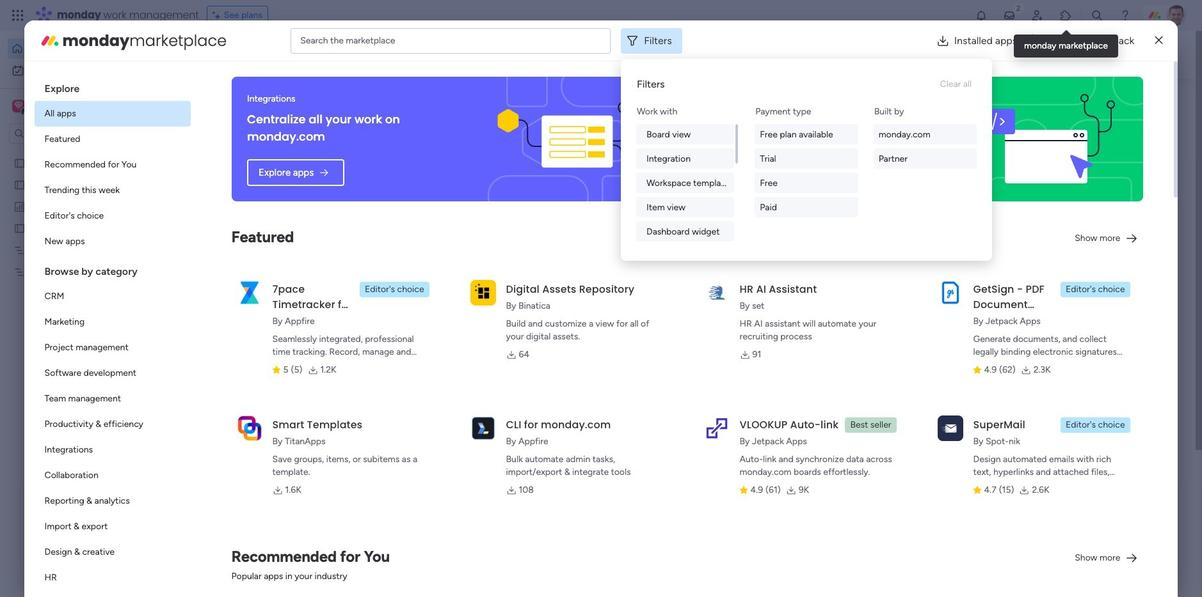 Task type: describe. For each thing, give the bounding box(es) containing it.
close recently visited image
[[236, 104, 252, 120]]

component image
[[704, 254, 716, 265]]

add to favorites image
[[661, 234, 673, 247]]

1 circle o image from the top
[[972, 153, 980, 162]]

0 horizontal spatial monday marketplace image
[[39, 30, 60, 51]]

1 horizontal spatial monday marketplace image
[[1059, 9, 1072, 22]]

terry turtle image
[[1166, 5, 1187, 26]]

terry turtle image
[[266, 573, 292, 598]]

component image
[[252, 411, 264, 422]]

2 circle o image from the top
[[972, 169, 980, 179]]

invite members image
[[1031, 9, 1044, 22]]

2 image
[[1013, 1, 1024, 15]]

help image
[[1119, 9, 1132, 22]]

v2 user feedback image
[[963, 48, 973, 62]]

v2 bolt switch image
[[1063, 48, 1070, 62]]



Task type: vqa. For each thing, say whether or not it's contained in the screenshot.
the leftmost v2 small long text column icon
no



Task type: locate. For each thing, give the bounding box(es) containing it.
update feed image
[[1003, 9, 1016, 22]]

public dashboard image
[[704, 234, 718, 248]]

2 banner logo image from the left
[[962, 77, 1128, 202]]

app logo image
[[237, 280, 262, 306], [470, 280, 496, 306], [704, 280, 730, 306], [938, 280, 963, 306], [237, 416, 262, 442], [470, 416, 496, 442], [704, 416, 730, 442], [938, 416, 963, 442]]

0 vertical spatial heading
[[34, 72, 190, 101]]

1 horizontal spatial banner logo image
[[962, 77, 1128, 202]]

1 public board image from the top
[[13, 157, 26, 169]]

check circle image
[[972, 120, 980, 130], [972, 137, 980, 146]]

0 vertical spatial check circle image
[[972, 120, 980, 130]]

notifications image
[[975, 9, 988, 22]]

banner logo image
[[496, 77, 662, 202], [962, 77, 1128, 202]]

0 horizontal spatial banner logo image
[[496, 77, 662, 202]]

1 check circle image from the top
[[972, 120, 980, 130]]

1 vertical spatial monday marketplace image
[[39, 30, 60, 51]]

0 vertical spatial public board image
[[13, 157, 26, 169]]

public board image
[[13, 222, 26, 234], [252, 234, 266, 248]]

monday marketplace image
[[1059, 9, 1072, 22], [39, 30, 60, 51]]

public board image
[[13, 157, 26, 169], [13, 179, 26, 191]]

2 heading from the top
[[34, 255, 190, 284]]

0 vertical spatial monday marketplace image
[[1059, 9, 1072, 22]]

dapulse x slim image
[[1155, 33, 1163, 48]]

option
[[8, 38, 156, 59], [8, 60, 156, 81], [34, 101, 190, 127], [34, 127, 190, 152], [0, 151, 163, 154], [34, 152, 190, 178], [34, 178, 190, 204], [34, 204, 190, 229], [34, 229, 190, 255], [34, 284, 190, 310], [34, 310, 190, 335], [34, 335, 190, 361], [34, 361, 190, 387], [34, 387, 190, 412], [34, 412, 190, 438], [34, 438, 190, 463], [34, 463, 190, 489], [34, 489, 190, 515], [34, 515, 190, 540], [34, 540, 190, 566], [34, 566, 190, 592]]

1 heading from the top
[[34, 72, 190, 101]]

templates image image
[[964, 258, 1133, 346]]

getting started element
[[953, 467, 1145, 518]]

public dashboard image
[[13, 200, 26, 213]]

quick search results list box
[[236, 120, 922, 446]]

1 banner logo image from the left
[[496, 77, 662, 202]]

search everything image
[[1091, 9, 1104, 22]]

see plans image
[[212, 8, 224, 22]]

Search in workspace field
[[27, 126, 107, 141]]

workspace image
[[14, 99, 23, 113]]

workspace selection element
[[12, 99, 107, 115]]

1 vertical spatial heading
[[34, 255, 190, 284]]

select product image
[[12, 9, 24, 22]]

circle o image
[[972, 153, 980, 162], [972, 169, 980, 179]]

dapulse x slim image
[[1125, 93, 1141, 108]]

1 vertical spatial check circle image
[[972, 137, 980, 146]]

heading
[[34, 72, 190, 101], [34, 255, 190, 284]]

1 horizontal spatial public board image
[[252, 234, 266, 248]]

list box
[[34, 72, 190, 598], [0, 149, 163, 455]]

0 horizontal spatial public board image
[[13, 222, 26, 234]]

1 vertical spatial circle o image
[[972, 169, 980, 179]]

2 check circle image from the top
[[972, 137, 980, 146]]

1 vertical spatial public board image
[[13, 179, 26, 191]]

2 public board image from the top
[[13, 179, 26, 191]]

0 vertical spatial circle o image
[[972, 153, 980, 162]]

workspace image
[[12, 99, 25, 113]]



